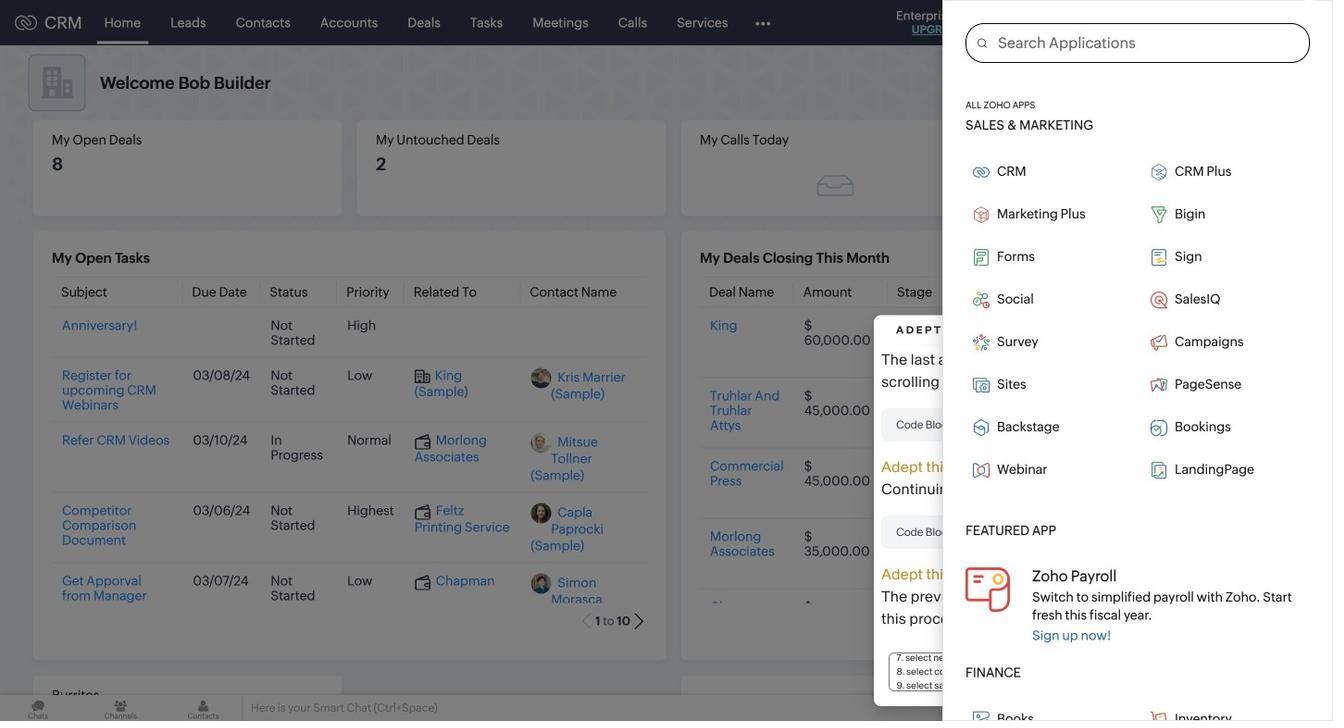 Task type: locate. For each thing, give the bounding box(es) containing it.
zoho payroll image
[[966, 567, 1010, 612]]

signals image
[[1102, 15, 1115, 31]]

profile image
[[1250, 8, 1279, 37]]

chats image
[[0, 695, 76, 721]]

profile element
[[1239, 0, 1291, 45]]

calendar image
[[1137, 15, 1153, 30]]

create menu image
[[1018, 12, 1042, 34]]



Task type: describe. For each thing, give the bounding box(es) containing it.
create menu element
[[1007, 0, 1053, 45]]

contacts image
[[165, 695, 241, 721]]

logo image
[[15, 15, 37, 30]]

Search Applications text field
[[987, 24, 1309, 62]]

search element
[[1053, 0, 1091, 45]]

search image
[[1064, 15, 1079, 31]]

signals element
[[1091, 0, 1126, 45]]

channels image
[[83, 695, 159, 721]]



Task type: vqa. For each thing, say whether or not it's contained in the screenshot.
None text box
no



